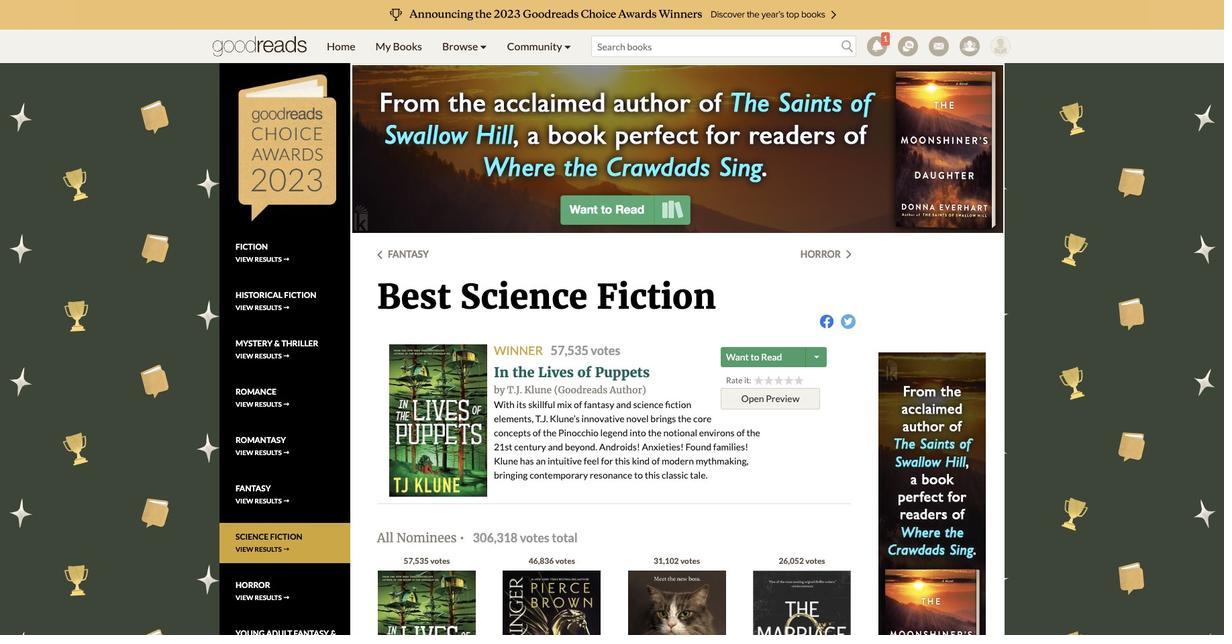 Task type: locate. For each thing, give the bounding box(es) containing it.
concepts
[[494, 427, 531, 438]]

romantasy view results →
[[236, 435, 290, 457]]

57,535 up in the lives of puppets link
[[551, 343, 589, 358]]

results inside romance view results →
[[255, 400, 282, 408]]

Search books text field
[[592, 36, 857, 57]]

1 vertical spatial to
[[634, 469, 643, 481]]

environs
[[699, 427, 735, 438]]

view down the historical
[[236, 304, 253, 312]]

view inside science fiction view results →
[[236, 545, 253, 553]]

and
[[616, 399, 632, 410], [548, 441, 563, 453]]

0 horizontal spatial ▾
[[480, 40, 487, 52]]

4 → from the top
[[283, 400, 290, 408]]

legend
[[601, 427, 628, 438]]

▾ for community ▾
[[565, 40, 571, 52]]

votes inside the all nominees • 306,318 votes total
[[520, 530, 550, 545]]

21st
[[494, 441, 513, 453]]

0 vertical spatial and
[[616, 399, 632, 410]]

results inside historical fiction view results →
[[255, 304, 282, 312]]

historical
[[236, 290, 283, 300]]

8 results from the top
[[255, 594, 282, 602]]

pinocchio
[[559, 427, 599, 438]]

votes up puppets
[[591, 343, 621, 358]]

0 vertical spatial to
[[751, 351, 760, 363]]

into
[[630, 427, 646, 438]]

votes up 46,836
[[520, 530, 550, 545]]

fantasy down "romantasy view results →"
[[236, 484, 271, 494]]

notional
[[664, 427, 698, 438]]

1 horizontal spatial fantasy
[[388, 248, 429, 260]]

with
[[494, 399, 515, 410]]

▾ right browse
[[480, 40, 487, 52]]

5 results from the top
[[255, 449, 282, 457]]

2 ▾ from the left
[[565, 40, 571, 52]]

6 view from the top
[[236, 497, 253, 505]]

0 horizontal spatial 57,535
[[404, 556, 429, 566]]

2 → from the top
[[283, 304, 290, 312]]

1 vertical spatial fantasy
[[236, 484, 271, 494]]

7 → from the top
[[283, 545, 290, 553]]

community ▾ button
[[497, 30, 581, 63]]

t.j. down skillful
[[536, 413, 548, 424]]

to left read
[[751, 351, 760, 363]]

1 → from the top
[[283, 255, 290, 263]]

my books link
[[366, 30, 432, 63]]

votes
[[591, 343, 621, 358], [520, 530, 550, 545], [431, 556, 450, 566], [556, 556, 575, 566], [681, 556, 700, 566], [806, 556, 826, 566]]

view inside the mystery & thriller view results →
[[236, 352, 253, 360]]

mix
[[557, 399, 572, 410]]

starter villain by john scalzi image
[[628, 571, 726, 635]]

fiction
[[236, 242, 268, 252], [597, 276, 716, 318], [284, 290, 316, 300], [270, 532, 303, 542]]

→ inside historical fiction view results →
[[283, 304, 290, 312]]

1 vertical spatial klune
[[494, 455, 518, 467]]

results inside science fiction view results →
[[255, 545, 282, 553]]

2 results from the top
[[255, 304, 282, 312]]

the
[[513, 364, 535, 381], [678, 413, 692, 424], [543, 427, 557, 438], [648, 427, 662, 438], [747, 427, 761, 438]]

romantasy
[[236, 435, 286, 445]]

0 horizontal spatial and
[[548, 441, 563, 453]]

57,535 down nominees
[[404, 556, 429, 566]]

feel
[[584, 455, 599, 467]]

t.j. right by
[[507, 384, 523, 396]]

results down the historical
[[255, 304, 282, 312]]

fantasy
[[388, 248, 429, 260], [236, 484, 271, 494]]

→ up science fiction view results →
[[283, 497, 290, 505]]

results inside horror view results →
[[255, 594, 282, 602]]

1 vertical spatial advertisement region
[[879, 352, 986, 635]]

7 results from the top
[[255, 545, 282, 553]]

votes for 26,052 votes
[[806, 556, 826, 566]]

1 vertical spatial t.j.
[[536, 413, 548, 424]]

1 vertical spatial science
[[236, 532, 269, 542]]

horror inside horror view results →
[[236, 580, 270, 590]]

view inside fiction view results →
[[236, 255, 253, 263]]

6 → from the top
[[283, 497, 290, 505]]

historical fiction view results →
[[236, 290, 316, 312]]

results down &
[[255, 352, 282, 360]]

1 ▾ from the left
[[480, 40, 487, 52]]

puppets
[[595, 364, 650, 381]]

view up science fiction view results →
[[236, 497, 253, 505]]

menu
[[317, 30, 581, 63]]

votes right 26,052
[[806, 556, 826, 566]]

of right mix
[[574, 399, 582, 410]]

306,318
[[473, 530, 518, 545]]

0 vertical spatial 57,535
[[551, 343, 589, 358]]

1 vertical spatial horror
[[236, 580, 270, 590]]

share on twitter image
[[841, 314, 856, 329]]

results down romantasy
[[255, 449, 282, 457]]

4 results from the top
[[255, 400, 282, 408]]

1 horizontal spatial t.j.
[[536, 413, 548, 424]]

0 vertical spatial in the lives of puppets by t.j. klune image
[[389, 344, 487, 497]]

1 horizontal spatial to
[[751, 351, 760, 363]]

families!
[[714, 441, 749, 453]]

an
[[536, 455, 546, 467]]

1 horizontal spatial horror
[[801, 248, 841, 260]]

→
[[283, 255, 290, 263], [283, 304, 290, 312], [283, 352, 290, 360], [283, 400, 290, 408], [283, 449, 290, 457], [283, 497, 290, 505], [283, 545, 290, 553], [283, 594, 290, 602]]

26,052
[[779, 556, 804, 566]]

view up horror view results → on the bottom left
[[236, 545, 253, 553]]

8 → from the top
[[283, 594, 290, 602]]

1 vertical spatial this
[[645, 469, 660, 481]]

beyond.
[[565, 441, 598, 453]]

community ▾
[[507, 40, 571, 52]]

votes for 31,102 votes
[[681, 556, 700, 566]]

kind
[[632, 455, 650, 467]]

view down mystery
[[236, 352, 253, 360]]

0 vertical spatial fantasy
[[388, 248, 429, 260]]

to inside winner 57,535 votes in the lives of puppets by t.j. klune (goodreads author) with its skillful mix of fantasy and science fiction elements, t.j. klune's innovative novel brings the core concepts of the pinocchio legend into the notional environs of the 21st century and beyond. androids! anxieties! found families! klune has an intuitive feel for this kind of modern mythmaking, bringing contemporary resonance to this classic tale.
[[634, 469, 643, 481]]

votes down nominees
[[431, 556, 450, 566]]

lives
[[539, 364, 574, 381]]

4 view from the top
[[236, 400, 253, 408]]

→ inside horror view results →
[[283, 594, 290, 602]]

nominees
[[397, 530, 457, 546]]

→ inside the mystery & thriller view results →
[[283, 352, 290, 360]]

→ inside romance view results →
[[283, 400, 290, 408]]

t.j.
[[507, 384, 523, 396], [536, 413, 548, 424]]

1 horizontal spatial 57,535
[[551, 343, 589, 358]]

results up science fiction view results →
[[255, 497, 282, 505]]

0 horizontal spatial t.j.
[[507, 384, 523, 396]]

votes down total
[[556, 556, 575, 566]]

and up 'intuitive'
[[548, 441, 563, 453]]

→ down science fiction view results →
[[283, 594, 290, 602]]

open preview link
[[721, 388, 820, 410]]

2 view from the top
[[236, 304, 253, 312]]

my books
[[376, 40, 422, 52]]

results inside the mystery & thriller view results →
[[255, 352, 282, 360]]

best
[[377, 276, 451, 318]]

century
[[514, 441, 546, 453]]

want
[[726, 351, 749, 363]]

science
[[460, 276, 588, 318], [236, 532, 269, 542]]

browse ▾
[[442, 40, 487, 52]]

mythmaking,
[[696, 455, 749, 467]]

5 view from the top
[[236, 449, 253, 457]]

this down kind
[[645, 469, 660, 481]]

0 horizontal spatial science
[[236, 532, 269, 542]]

votes inside winner 57,535 votes in the lives of puppets by t.j. klune (goodreads author) with its skillful mix of fantasy and science fiction elements, t.j. klune's innovative novel brings the core concepts of the pinocchio legend into the notional environs of the 21st century and beyond. androids! anxieties! found families! klune has an intuitive feel for this kind of modern mythmaking, bringing contemporary resonance to this classic tale.
[[591, 343, 621, 358]]

view down science fiction view results →
[[236, 594, 253, 602]]

26,052 votes
[[779, 556, 826, 566]]

fiction inside science fiction view results →
[[270, 532, 303, 542]]

all
[[377, 530, 394, 546]]

group
[[754, 375, 805, 385]]

1 vertical spatial in the lives of puppets by t.j. klune image
[[378, 571, 476, 635]]

0 vertical spatial klune
[[525, 384, 552, 396]]

science down "fantasy view results →"
[[236, 532, 269, 542]]

read
[[761, 351, 782, 363]]

horror
[[801, 248, 841, 260], [236, 580, 270, 590]]

this
[[615, 455, 630, 467], [645, 469, 660, 481]]

8 view from the top
[[236, 594, 253, 602]]

1 results from the top
[[255, 255, 282, 263]]

science up winner
[[460, 276, 588, 318]]

6 results from the top
[[255, 497, 282, 505]]

klune
[[525, 384, 552, 396], [494, 455, 518, 467]]

to down kind
[[634, 469, 643, 481]]

inbox image
[[929, 36, 949, 56]]

results up horror view results → on the bottom left
[[255, 545, 282, 553]]

results
[[255, 255, 282, 263], [255, 304, 282, 312], [255, 352, 282, 360], [255, 400, 282, 408], [255, 449, 282, 457], [255, 497, 282, 505], [255, 545, 282, 553], [255, 594, 282, 602]]

view inside romance view results →
[[236, 400, 253, 408]]

home
[[327, 40, 356, 52]]

of up century
[[533, 427, 541, 438]]

→ up horror view results → on the bottom left
[[283, 545, 290, 553]]

▾ right community
[[565, 40, 571, 52]]

horror link
[[801, 248, 852, 260]]

→ up romantasy
[[283, 400, 290, 408]]

fantasy for fantasy view results →
[[236, 484, 271, 494]]

fantasy inside "fantasy view results →"
[[236, 484, 271, 494]]

of right kind
[[652, 455, 660, 467]]

1 horizontal spatial ▾
[[565, 40, 571, 52]]

→ down romantasy
[[283, 449, 290, 457]]

and down author)
[[616, 399, 632, 410]]

view down romantasy
[[236, 449, 253, 457]]

fantasy
[[584, 399, 615, 410]]

elements,
[[494, 413, 534, 424]]

fantasy up best
[[388, 248, 429, 260]]

→ down thriller
[[283, 352, 290, 360]]

of
[[578, 364, 592, 381], [574, 399, 582, 410], [533, 427, 541, 438], [737, 427, 745, 438], [652, 455, 660, 467]]

fiction inside historical fiction view results →
[[284, 290, 316, 300]]

intuitive
[[548, 455, 582, 467]]

fantasy link
[[377, 248, 429, 260]]

0 vertical spatial t.j.
[[507, 384, 523, 396]]

skillful
[[528, 399, 556, 410]]

→ inside "romantasy view results →"
[[283, 449, 290, 457]]

0 vertical spatial science
[[460, 276, 588, 318]]

→ up historical fiction view results →
[[283, 255, 290, 263]]

0 vertical spatial this
[[615, 455, 630, 467]]

3 → from the top
[[283, 352, 290, 360]]

0 horizontal spatial to
[[634, 469, 643, 481]]

home link
[[317, 30, 366, 63]]

to inside button
[[751, 351, 760, 363]]

1 button
[[862, 30, 893, 63]]

the down klune's
[[543, 427, 557, 438]]

3 results from the top
[[255, 352, 282, 360]]

contemporary
[[530, 469, 588, 481]]

in the lives of puppets by t.j. klune image
[[389, 344, 487, 497], [378, 571, 476, 635]]

view down romance
[[236, 400, 253, 408]]

advertisement region
[[352, 65, 1003, 233], [879, 352, 986, 635]]

0 vertical spatial horror
[[801, 248, 841, 260]]

the up 't.j. klune' link
[[513, 364, 535, 381]]

science
[[633, 399, 664, 410]]

tale.
[[690, 469, 708, 481]]

test dummy image
[[991, 36, 1011, 56]]

→ up thriller
[[283, 304, 290, 312]]

57,535 inside winner 57,535 votes in the lives of puppets by t.j. klune (goodreads author) with its skillful mix of fantasy and science fiction elements, t.j. klune's innovative novel brings the core concepts of the pinocchio legend into the notional environs of the 21st century and beyond. androids! anxieties! found families! klune has an intuitive feel for this kind of modern mythmaking, bringing contemporary resonance to this classic tale.
[[551, 343, 589, 358]]

results down science fiction view results →
[[255, 594, 282, 602]]

votes right 31,102
[[681, 556, 700, 566]]

browse ▾ button
[[432, 30, 497, 63]]

0 horizontal spatial fantasy
[[236, 484, 271, 494]]

open preview
[[742, 393, 800, 404]]

klune down 21st
[[494, 455, 518, 467]]

7 view from the top
[[236, 545, 253, 553]]

discover the winners for the best books of the year in the 2023 goodreads choice awards image
[[75, 0, 1149, 30]]

0 horizontal spatial horror
[[236, 580, 270, 590]]

1 view from the top
[[236, 255, 253, 263]]

this down androids!
[[615, 455, 630, 467]]

results up the historical
[[255, 255, 282, 263]]

for
[[601, 455, 613, 467]]

results down romance
[[255, 400, 282, 408]]

view up the historical
[[236, 255, 253, 263]]

3 view from the top
[[236, 352, 253, 360]]

5 → from the top
[[283, 449, 290, 457]]

want to read button
[[726, 347, 782, 367]]

Search for books to add to your shelves search field
[[592, 36, 857, 57]]

klune up skillful
[[525, 384, 552, 396]]



Task type: vqa. For each thing, say whether or not it's contained in the screenshot.
away
no



Task type: describe. For each thing, give the bounding box(es) containing it.
1
[[884, 34, 888, 44]]

winner
[[494, 343, 543, 358]]

(goodreads
[[554, 384, 608, 396]]

classic
[[662, 469, 689, 481]]

votes for 57,535 votes
[[431, 556, 450, 566]]

46,836 votes
[[529, 556, 575, 566]]

1 horizontal spatial and
[[616, 399, 632, 410]]

view inside "fantasy view results →"
[[236, 497, 253, 505]]

0 horizontal spatial klune
[[494, 455, 518, 467]]

all nominees • 306,318 votes total
[[377, 530, 578, 546]]

author)
[[610, 384, 647, 396]]

31,102 votes
[[654, 556, 700, 566]]

the up families!
[[747, 427, 761, 438]]

1 vertical spatial 57,535
[[404, 556, 429, 566]]

horror for horror view results →
[[236, 580, 270, 590]]

▾ for browse ▾
[[480, 40, 487, 52]]

46,836
[[529, 556, 554, 566]]

fantasy view results →
[[236, 484, 290, 505]]

view inside "romantasy view results →"
[[236, 449, 253, 457]]

fiction inside fiction view results →
[[236, 242, 268, 252]]

browse
[[442, 40, 478, 52]]

1 horizontal spatial this
[[645, 469, 660, 481]]

anxieties!
[[642, 441, 684, 453]]

share on facebook image
[[820, 314, 834, 329]]

results inside "fantasy view results →"
[[255, 497, 282, 505]]

preview
[[766, 393, 800, 404]]

brings
[[651, 413, 676, 424]]

community
[[507, 40, 562, 52]]

klune's
[[550, 413, 580, 424]]

it:
[[745, 375, 752, 385]]

of up (goodreads
[[578, 364, 592, 381]]

books
[[393, 40, 422, 52]]

resonance
[[590, 469, 633, 481]]

view inside horror view results →
[[236, 594, 253, 602]]

31,102
[[654, 556, 679, 566]]

notifications element
[[867, 32, 890, 56]]

•
[[460, 530, 465, 546]]

has
[[520, 455, 534, 467]]

romance view results →
[[236, 387, 290, 408]]

modern
[[662, 455, 694, 467]]

science fiction view results →
[[236, 532, 303, 553]]

0 horizontal spatial this
[[615, 455, 630, 467]]

t.j. klune link
[[507, 384, 552, 396]]

winner 57,535 votes in the lives of puppets by t.j. klune (goodreads author) with its skillful mix of fantasy and science fiction elements, t.j. klune's innovative novel brings the core concepts of the pinocchio legend into the notional environs of the 21st century and beyond. androids! anxieties! found families! klune has an intuitive feel for this kind of modern mythmaking, bringing contemporary resonance to this classic tale.
[[494, 343, 761, 481]]

2023 goodreads choice awards image
[[236, 74, 336, 222]]

friend requests image
[[960, 36, 980, 56]]

results inside fiction view results →
[[255, 255, 282, 263]]

by
[[494, 384, 505, 396]]

light bringer by pierce brown image
[[503, 571, 601, 635]]

fantasy for fantasy
[[388, 248, 429, 260]]

novel
[[627, 413, 649, 424]]

57,535 votes
[[404, 556, 450, 566]]

want to read
[[726, 351, 782, 363]]

mystery & thriller view results →
[[236, 339, 318, 360]]

thriller
[[282, 339, 318, 349]]

the up anxieties!
[[648, 427, 662, 438]]

androids!
[[599, 441, 640, 453]]

my group discussions image
[[898, 36, 918, 56]]

1 horizontal spatial klune
[[525, 384, 552, 396]]

bringing
[[494, 469, 528, 481]]

→ inside fiction view results →
[[283, 255, 290, 263]]

→ inside "fantasy view results →"
[[283, 497, 290, 505]]

open
[[742, 393, 764, 404]]

results inside "romantasy view results →"
[[255, 449, 282, 457]]

menu containing home
[[317, 30, 581, 63]]

1 horizontal spatial science
[[460, 276, 588, 318]]

&
[[274, 339, 280, 349]]

my
[[376, 40, 391, 52]]

rate
[[726, 375, 743, 385]]

1 vertical spatial and
[[548, 441, 563, 453]]

innovative
[[582, 413, 625, 424]]

core
[[694, 413, 712, 424]]

found
[[686, 441, 712, 453]]

the marriage act by john marrs image
[[753, 571, 851, 635]]

of up families!
[[737, 427, 745, 438]]

science inside science fiction view results →
[[236, 532, 269, 542]]

view inside historical fiction view results →
[[236, 304, 253, 312]]

horror for horror
[[801, 248, 841, 260]]

fiction view results →
[[236, 242, 290, 263]]

the up notional
[[678, 413, 692, 424]]

fiction
[[666, 399, 692, 410]]

rate it:
[[726, 375, 752, 385]]

best science fiction
[[377, 276, 716, 318]]

→ inside science fiction view results →
[[283, 545, 290, 553]]

votes for 46,836 votes
[[556, 556, 575, 566]]

horror view results →
[[236, 580, 290, 602]]

total
[[552, 530, 578, 545]]

in
[[494, 364, 509, 381]]

romance
[[236, 387, 277, 397]]

mystery
[[236, 339, 273, 349]]

in the lives of puppets link
[[494, 364, 650, 381]]

0 vertical spatial advertisement region
[[352, 65, 1003, 233]]

its
[[517, 399, 527, 410]]



